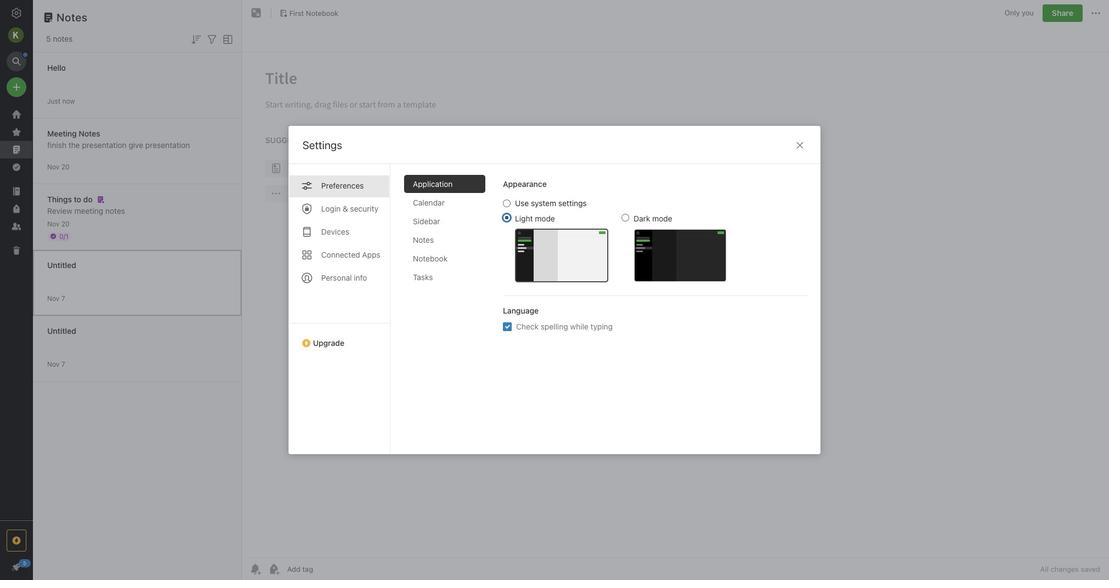 Task type: locate. For each thing, give the bounding box(es) containing it.
1 horizontal spatial presentation
[[145, 140, 190, 150]]

language
[[503, 306, 539, 316]]

review
[[47, 206, 72, 216]]

first
[[289, 9, 304, 17]]

nov 20 down review
[[47, 220, 69, 228]]

only you
[[1005, 8, 1034, 17]]

0 vertical spatial nov 7
[[47, 295, 65, 303]]

mode for light mode
[[535, 214, 555, 223]]

presentation
[[82, 140, 127, 150], [145, 140, 190, 150]]

1 horizontal spatial notes
[[105, 206, 125, 216]]

mode for dark mode
[[652, 214, 672, 223]]

notes
[[57, 11, 88, 24], [79, 129, 100, 138], [413, 236, 434, 245]]

1 vertical spatial nov 7
[[47, 360, 65, 369]]

0 horizontal spatial tab list
[[289, 164, 390, 455]]

tab list containing preferences
[[289, 164, 390, 455]]

upgrade
[[313, 339, 344, 348]]

5 notes
[[46, 34, 73, 43]]

spelling
[[541, 322, 568, 332]]

things
[[47, 195, 72, 204]]

login & security
[[321, 204, 378, 214]]

0 vertical spatial notebook
[[306, 9, 338, 17]]

1 vertical spatial nov 20
[[47, 220, 69, 228]]

use
[[515, 199, 529, 208]]

5
[[46, 34, 51, 43]]

0 horizontal spatial notes
[[53, 34, 73, 43]]

2 mode from the left
[[652, 214, 672, 223]]

notebook tab
[[404, 250, 485, 268]]

tree
[[0, 106, 33, 521]]

do
[[83, 195, 93, 204]]

meeting notes finish the presentation give presentation
[[47, 129, 190, 150]]

Use system settings radio
[[503, 200, 511, 208]]

2 vertical spatial notes
[[413, 236, 434, 245]]

security
[[350, 204, 378, 214]]

7
[[61, 295, 65, 303], [61, 360, 65, 369]]

give
[[129, 140, 143, 150]]

20
[[61, 163, 69, 171], [61, 220, 69, 228]]

the
[[68, 140, 80, 150]]

notebook
[[306, 9, 338, 17], [413, 254, 448, 264]]

nov 7
[[47, 295, 65, 303], [47, 360, 65, 369]]

0 vertical spatial untitled
[[47, 261, 76, 270]]

settings image
[[10, 7, 23, 20]]

nov 20
[[47, 163, 69, 171], [47, 220, 69, 228]]

1 horizontal spatial notebook
[[413, 254, 448, 264]]

20 up 0/1
[[61, 220, 69, 228]]

share
[[1052, 8, 1073, 18]]

presentation right the
[[82, 140, 127, 150]]

just now
[[47, 97, 75, 105]]

check spelling while typing
[[516, 322, 613, 332]]

meeting
[[47, 129, 77, 138]]

2 20 from the top
[[61, 220, 69, 228]]

20 down finish
[[61, 163, 69, 171]]

first notebook
[[289, 9, 338, 17]]

note list element
[[33, 0, 242, 581]]

info
[[354, 273, 367, 283]]

notes down sidebar
[[413, 236, 434, 245]]

apps
[[362, 250, 380, 260]]

2 nov 20 from the top
[[47, 220, 69, 228]]

option group
[[503, 199, 727, 283]]

notes right meeting
[[105, 206, 125, 216]]

check
[[516, 322, 539, 332]]

tab list containing application
[[404, 175, 494, 455]]

notes
[[53, 34, 73, 43], [105, 206, 125, 216]]

light
[[515, 214, 533, 223]]

nov 20 down finish
[[47, 163, 69, 171]]

dark mode
[[634, 214, 672, 223]]

while
[[570, 322, 588, 332]]

0 vertical spatial 20
[[61, 163, 69, 171]]

notebook inside button
[[306, 9, 338, 17]]

3 nov from the top
[[47, 295, 59, 303]]

1 vertical spatial 20
[[61, 220, 69, 228]]

1 vertical spatial 7
[[61, 360, 65, 369]]

1 mode from the left
[[535, 214, 555, 223]]

1 horizontal spatial tab list
[[404, 175, 494, 455]]

personal
[[321, 273, 352, 283]]

expand note image
[[250, 7, 263, 20]]

1 nov 20 from the top
[[47, 163, 69, 171]]

Dark mode radio
[[622, 214, 629, 222]]

share button
[[1043, 4, 1083, 22]]

nov
[[47, 163, 59, 171], [47, 220, 59, 228], [47, 295, 59, 303], [47, 360, 59, 369]]

hello
[[47, 63, 66, 72]]

notes up 5 notes at the left
[[57, 11, 88, 24]]

notebook up tasks
[[413, 254, 448, 264]]

tab list
[[289, 164, 390, 455], [404, 175, 494, 455]]

1 vertical spatial notebook
[[413, 254, 448, 264]]

1 vertical spatial notes
[[105, 206, 125, 216]]

to
[[74, 195, 81, 204]]

application
[[413, 180, 453, 189]]

add a reminder image
[[249, 563, 262, 577]]

only
[[1005, 8, 1020, 17]]

0 vertical spatial nov 20
[[47, 163, 69, 171]]

presentation right give
[[145, 140, 190, 150]]

1 vertical spatial notes
[[79, 129, 100, 138]]

2 nov from the top
[[47, 220, 59, 228]]

untitled
[[47, 261, 76, 270], [47, 326, 76, 336]]

0 horizontal spatial mode
[[535, 214, 555, 223]]

things to do
[[47, 195, 93, 204]]

1 vertical spatial untitled
[[47, 326, 76, 336]]

notes right "5"
[[53, 34, 73, 43]]

Check spelling while typing checkbox
[[503, 323, 512, 331]]

0 vertical spatial notes
[[57, 11, 88, 24]]

use system settings
[[515, 199, 587, 208]]

1 nov from the top
[[47, 163, 59, 171]]

mode down system
[[535, 214, 555, 223]]

notebook right first
[[306, 9, 338, 17]]

tasks tab
[[404, 269, 485, 287]]

mode right the "dark"
[[652, 214, 672, 223]]

preferences
[[321, 181, 364, 191]]

settings
[[558, 199, 587, 208]]

1 horizontal spatial mode
[[652, 214, 672, 223]]

notes up the
[[79, 129, 100, 138]]

0 horizontal spatial presentation
[[82, 140, 127, 150]]

0 vertical spatial 7
[[61, 295, 65, 303]]

0 horizontal spatial notebook
[[306, 9, 338, 17]]

tab list for appearance
[[404, 175, 494, 455]]

0 vertical spatial notes
[[53, 34, 73, 43]]

mode
[[535, 214, 555, 223], [652, 214, 672, 223]]



Task type: vqa. For each thing, say whether or not it's contained in the screenshot.
'tab'
no



Task type: describe. For each thing, give the bounding box(es) containing it.
note window element
[[242, 0, 1109, 581]]

1 presentation from the left
[[82, 140, 127, 150]]

notes inside meeting notes finish the presentation give presentation
[[79, 129, 100, 138]]

&
[[343, 204, 348, 214]]

changes
[[1051, 566, 1079, 574]]

2 presentation from the left
[[145, 140, 190, 150]]

personal info
[[321, 273, 367, 283]]

add tag image
[[267, 563, 281, 577]]

notes tab
[[404, 231, 485, 249]]

1 20 from the top
[[61, 163, 69, 171]]

connected apps
[[321, 250, 380, 260]]

Light mode radio
[[503, 214, 511, 222]]

notes inside tab
[[413, 236, 434, 245]]

Note Editor text field
[[242, 53, 1109, 558]]

dark
[[634, 214, 650, 223]]

notebook inside tab
[[413, 254, 448, 264]]

settings
[[303, 139, 342, 152]]

1 nov 7 from the top
[[47, 295, 65, 303]]

all
[[1040, 566, 1049, 574]]

tasks
[[413, 273, 433, 282]]

devices
[[321, 227, 349, 237]]

all changes saved
[[1040, 566, 1100, 574]]

review meeting notes
[[47, 206, 125, 216]]

sidebar tab
[[404, 212, 485, 231]]

finish
[[47, 140, 66, 150]]

2 untitled from the top
[[47, 326, 76, 336]]

2 nov 7 from the top
[[47, 360, 65, 369]]

upgrade button
[[289, 323, 390, 353]]

4 nov from the top
[[47, 360, 59, 369]]

saved
[[1081, 566, 1100, 574]]

calendar tab
[[404, 194, 485, 212]]

meeting
[[74, 206, 103, 216]]

just
[[47, 97, 60, 105]]

tab list for application
[[289, 164, 390, 455]]

application tab
[[404, 175, 485, 193]]

sidebar
[[413, 217, 440, 226]]

light mode
[[515, 214, 555, 223]]

typing
[[591, 322, 613, 332]]

login
[[321, 204, 341, 214]]

first notebook button
[[276, 5, 342, 21]]

1 7 from the top
[[61, 295, 65, 303]]

1 untitled from the top
[[47, 261, 76, 270]]

0/1
[[59, 233, 69, 241]]

2 7 from the top
[[61, 360, 65, 369]]

you
[[1022, 8, 1034, 17]]

calendar
[[413, 198, 445, 208]]

option group containing use system settings
[[503, 199, 727, 283]]

connected
[[321, 250, 360, 260]]

close image
[[793, 139, 807, 152]]

upgrade image
[[10, 535, 23, 548]]

appearance
[[503, 180, 547, 189]]

now
[[62, 97, 75, 105]]

home image
[[10, 108, 23, 121]]

system
[[531, 199, 556, 208]]



